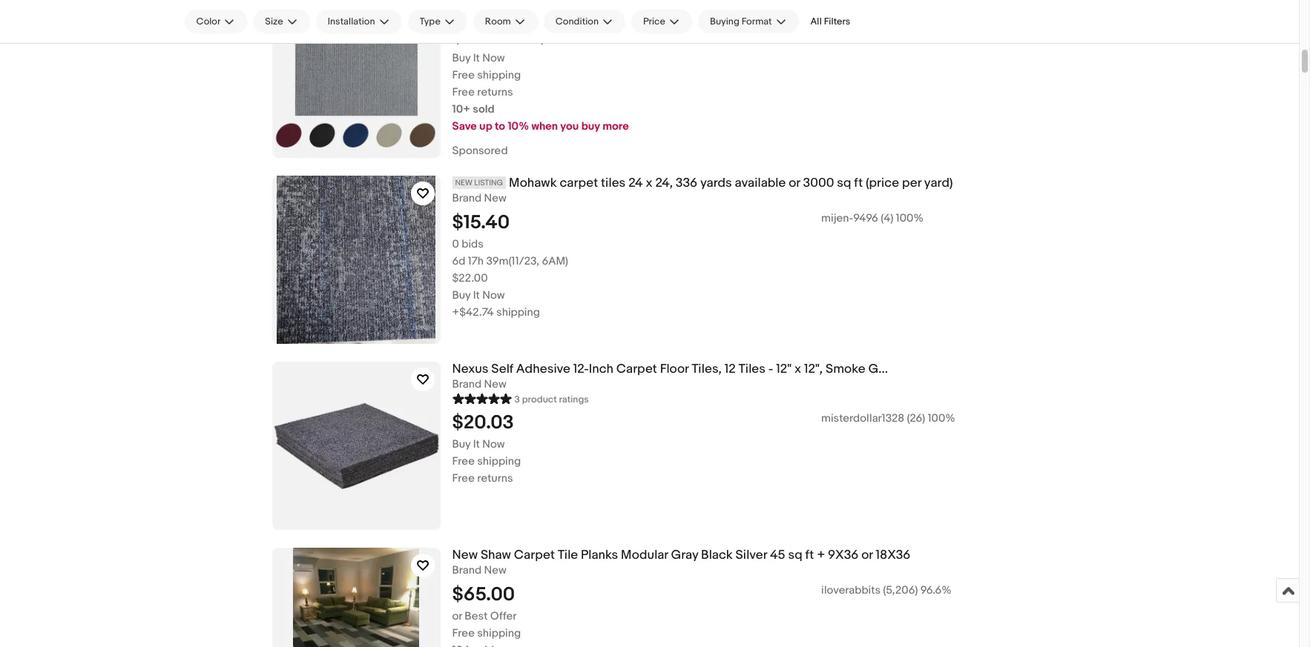 Task type: locate. For each thing, give the bounding box(es) containing it.
it up '+$42.74' in the left of the page
[[473, 289, 480, 303]]

carpet left tile
[[514, 548, 555, 563]]

4 brand from the top
[[452, 564, 482, 578]]

3
[[515, 394, 520, 406]]

$20.03 buy it now free shipping free returns
[[452, 412, 521, 486]]

g...
[[869, 362, 888, 377]]

format
[[742, 16, 772, 27]]

new down self
[[484, 378, 507, 392]]

3 it from the top
[[473, 438, 480, 452]]

1 buy from the top
[[452, 51, 471, 65]]

or inside new shaw carpet tile planks modular gray black silver 45 sq ft + 9x36 or 18x36 brand new
[[862, 548, 873, 563]]

5 free from the top
[[452, 627, 475, 641]]

returns up the sold
[[477, 85, 513, 99]]

sq inside new listing mohawk carpet tiles 24 x 24, 336 yards available or 3000 sq ft (price per yard) brand new
[[837, 176, 852, 191]]

planks
[[581, 548, 618, 563]]

shipping inside $65.00 or best offer free shipping
[[477, 627, 521, 641]]

ft
[[854, 176, 863, 191], [806, 548, 814, 563]]

0 horizontal spatial x
[[646, 176, 653, 191]]

45
[[770, 548, 786, 563]]

1 horizontal spatial to
[[515, 25, 532, 48]]

1 brand from the top
[[452, 5, 482, 19]]

0 horizontal spatial or
[[452, 610, 462, 624]]

bids
[[462, 237, 484, 251]]

silver
[[736, 548, 767, 563]]

2 returns from the top
[[477, 472, 513, 486]]

it inside the $29.98 to $56.80 buy it now free shipping free returns 10+ sold save up to 10% when you buy more
[[473, 51, 480, 65]]

brand up $29.98
[[452, 5, 482, 19]]

1 vertical spatial x
[[795, 362, 802, 377]]

1 it from the top
[[473, 51, 480, 65]]

0 horizontal spatial 100%
[[896, 211, 924, 225]]

floor
[[660, 362, 689, 377]]

shipping down $20.03
[[477, 455, 521, 469]]

shipping down offer
[[477, 627, 521, 641]]

or inside new listing mohawk carpet tiles 24 x 24, 336 yards available or 3000 sq ft (price per yard) brand new
[[789, 176, 801, 191]]

6d
[[452, 254, 466, 269]]

100% right (26)
[[928, 412, 956, 426]]

now down $29.98
[[483, 51, 505, 65]]

2 vertical spatial or
[[452, 610, 462, 624]]

1 vertical spatial 100%
[[928, 412, 956, 426]]

carpet inside new shaw carpet tile planks modular gray black silver 45 sq ft + 9x36 or 18x36 brand new
[[514, 548, 555, 563]]

or
[[789, 176, 801, 191], [862, 548, 873, 563], [452, 610, 462, 624]]

0 vertical spatial now
[[483, 51, 505, 65]]

sq right 45
[[788, 548, 803, 563]]

buy inside $15.40 0 bids 6d 17h 39m (11/23, 6am) $22.00 buy it now +$42.74 shipping
[[452, 289, 471, 303]]

0 vertical spatial to
[[515, 25, 532, 48]]

yard)
[[925, 176, 953, 191]]

3 now from the top
[[483, 438, 505, 452]]

1 vertical spatial sq
[[788, 548, 803, 563]]

0 horizontal spatial carpet
[[514, 548, 555, 563]]

0 vertical spatial carpet
[[617, 362, 657, 377]]

0 vertical spatial 100%
[[896, 211, 924, 225]]

1 vertical spatial buy
[[452, 289, 471, 303]]

$29.98
[[452, 25, 510, 48]]

$15.40 0 bids 6d 17h 39m (11/23, 6am) $22.00 buy it now +$42.74 shipping
[[452, 211, 569, 320]]

modular
[[621, 548, 668, 563]]

0 horizontal spatial to
[[495, 119, 505, 133]]

2 vertical spatial it
[[473, 438, 480, 452]]

12",
[[804, 362, 823, 377]]

room
[[485, 16, 511, 27]]

it
[[473, 51, 480, 65], [473, 289, 480, 303], [473, 438, 480, 452]]

shipping right '+$42.74' in the left of the page
[[497, 306, 540, 320]]

3 buy from the top
[[452, 438, 471, 452]]

shipping up the sold
[[477, 68, 521, 82]]

brand down the nexus
[[452, 378, 482, 392]]

brand inside nexus self adhesive 12-inch carpet floor tiles, 12 tiles - 12" x 12", smoke g... brand new
[[452, 378, 482, 392]]

0 vertical spatial sq
[[837, 176, 852, 191]]

yards
[[701, 176, 732, 191]]

carpet
[[617, 362, 657, 377], [514, 548, 555, 563]]

2 brand from the top
[[452, 191, 482, 205]]

24,
[[656, 176, 673, 191]]

free
[[452, 68, 475, 82], [452, 85, 475, 99], [452, 455, 475, 469], [452, 472, 475, 486], [452, 627, 475, 641]]

2 vertical spatial buy
[[452, 438, 471, 452]]

0 vertical spatial x
[[646, 176, 653, 191]]

or right 9x36
[[862, 548, 873, 563]]

1 vertical spatial carpet
[[514, 548, 555, 563]]

$22.00
[[452, 271, 488, 286]]

installation button
[[316, 10, 402, 33]]

up
[[480, 119, 493, 133]]

1 horizontal spatial ft
[[854, 176, 863, 191]]

condition
[[556, 16, 599, 27]]

12
[[725, 362, 736, 377]]

smoke
[[826, 362, 866, 377]]

mijen-9496 (4) 100%
[[822, 211, 924, 225]]

0 vertical spatial or
[[789, 176, 801, 191]]

more
[[603, 119, 629, 133]]

ft left +
[[806, 548, 814, 563]]

buy down $22.00
[[452, 289, 471, 303]]

1 now from the top
[[483, 51, 505, 65]]

1 vertical spatial returns
[[477, 472, 513, 486]]

returns
[[477, 85, 513, 99], [477, 472, 513, 486]]

1 vertical spatial or
[[862, 548, 873, 563]]

(11/23,
[[509, 254, 540, 269]]

2 horizontal spatial or
[[862, 548, 873, 563]]

3 brand from the top
[[452, 378, 482, 392]]

3 product ratings link
[[452, 392, 589, 406]]

0 vertical spatial returns
[[477, 85, 513, 99]]

x
[[646, 176, 653, 191], [795, 362, 802, 377]]

or left best
[[452, 610, 462, 624]]

brand up the $65.00
[[452, 564, 482, 578]]

buy
[[582, 119, 600, 133]]

336
[[676, 176, 698, 191]]

nexus self adhesive 12-inch carpet floor tiles, 12 tiles - 12" x 12", smoke g... link
[[452, 362, 1191, 378]]

2 it from the top
[[473, 289, 480, 303]]

new left shaw
[[452, 548, 478, 563]]

new up $29.98
[[484, 5, 507, 19]]

it down $20.03
[[473, 438, 480, 452]]

returns inside $20.03 buy it now free shipping free returns
[[477, 472, 513, 486]]

mohawk carpet tiles 24 x 24, 336 yards available or 3000 sq ft (price per yard) image
[[272, 176, 440, 344]]

buy down $29.98
[[452, 51, 471, 65]]

1 horizontal spatial carpet
[[617, 362, 657, 377]]

now down $20.03
[[483, 438, 505, 452]]

1 vertical spatial now
[[483, 289, 505, 303]]

tiles,
[[692, 362, 722, 377]]

sq right 3000
[[837, 176, 852, 191]]

1 vertical spatial to
[[495, 119, 505, 133]]

new down listing
[[484, 191, 507, 205]]

room button
[[473, 10, 538, 33]]

$56.80
[[537, 25, 599, 48]]

0 horizontal spatial sq
[[788, 548, 803, 563]]

new
[[484, 5, 507, 19], [455, 178, 473, 188], [484, 191, 507, 205], [484, 378, 507, 392], [452, 548, 478, 563], [484, 564, 507, 578]]

1 horizontal spatial sq
[[837, 176, 852, 191]]

new inside nexus self adhesive 12-inch carpet floor tiles, 12 tiles - 12" x 12", smoke g... brand new
[[484, 378, 507, 392]]

0 vertical spatial it
[[473, 51, 480, 65]]

2 buy from the top
[[452, 289, 471, 303]]

best
[[465, 610, 488, 624]]

or left 3000
[[789, 176, 801, 191]]

x right 12"
[[795, 362, 802, 377]]

24
[[629, 176, 643, 191]]

96.6%
[[921, 584, 952, 598]]

ft left the '(price'
[[854, 176, 863, 191]]

0 vertical spatial ft
[[854, 176, 863, 191]]

carpet right inch
[[617, 362, 657, 377]]

1 horizontal spatial x
[[795, 362, 802, 377]]

2 free from the top
[[452, 85, 475, 99]]

to right the up
[[495, 119, 505, 133]]

now up '+$42.74' in the left of the page
[[483, 289, 505, 303]]

(6,835)
[[872, 25, 906, 39]]

gray
[[671, 548, 699, 563]]

it down $29.98
[[473, 51, 480, 65]]

carpet inside nexus self adhesive 12-inch carpet floor tiles, 12 tiles - 12" x 12", smoke g... brand new
[[617, 362, 657, 377]]

ft inside new listing mohawk carpet tiles 24 x 24, 336 yards available or 3000 sq ft (price per yard) brand new
[[854, 176, 863, 191]]

buy down $20.03
[[452, 438, 471, 452]]

(price
[[866, 176, 900, 191]]

now inside the $29.98 to $56.80 buy it now free shipping free returns 10+ sold save up to 10% when you buy more
[[483, 51, 505, 65]]

brand down listing
[[452, 191, 482, 205]]

39m
[[486, 254, 509, 269]]

1 vertical spatial it
[[473, 289, 480, 303]]

24/36/48pcs self adhesive floor carpet tile peel and stick non-slip diy flooring image
[[272, 0, 440, 158]]

now
[[483, 51, 505, 65], [483, 289, 505, 303], [483, 438, 505, 452]]

shipping inside $15.40 0 bids 6d 17h 39m (11/23, 6am) $22.00 buy it now +$42.74 shipping
[[497, 306, 540, 320]]

condition button
[[544, 10, 626, 33]]

brand inside new listing mohawk carpet tiles 24 x 24, 336 yards available or 3000 sq ft (price per yard) brand new
[[452, 191, 482, 205]]

to right room
[[515, 25, 532, 48]]

returns down $20.03
[[477, 472, 513, 486]]

99.6%
[[908, 25, 939, 39]]

2 vertical spatial now
[[483, 438, 505, 452]]

1 vertical spatial ft
[[806, 548, 814, 563]]

1 returns from the top
[[477, 85, 513, 99]]

save
[[452, 119, 477, 133]]

x right 24
[[646, 176, 653, 191]]

0 vertical spatial buy
[[452, 51, 471, 65]]

free inside $65.00 or best offer free shipping
[[452, 627, 475, 641]]

buying format
[[710, 16, 772, 27]]

100% right (4)
[[896, 211, 924, 225]]

9x36
[[828, 548, 859, 563]]

buy inside the $29.98 to $56.80 buy it now free shipping free returns 10+ sold save up to 10% when you buy more
[[452, 51, 471, 65]]

$29.98 to $56.80 buy it now free shipping free returns 10+ sold save up to 10% when you buy more
[[452, 25, 629, 133]]

0 horizontal spatial ft
[[806, 548, 814, 563]]

100%
[[896, 211, 924, 225], [928, 412, 956, 426]]

1 horizontal spatial or
[[789, 176, 801, 191]]

to
[[515, 25, 532, 48], [495, 119, 505, 133]]

12-
[[574, 362, 589, 377]]

returns inside the $29.98 to $56.80 buy it now free shipping free returns 10+ sold save up to 10% when you buy more
[[477, 85, 513, 99]]

$20.03
[[452, 412, 514, 435]]

2 now from the top
[[483, 289, 505, 303]]

3000
[[803, 176, 835, 191]]



Task type: vqa. For each thing, say whether or not it's contained in the screenshot.
Buying Format
yes



Task type: describe. For each thing, give the bounding box(es) containing it.
17h
[[468, 254, 484, 269]]

(4)
[[881, 211, 894, 225]]

product
[[522, 394, 557, 406]]

black
[[701, 548, 733, 563]]

fine_craft
[[822, 25, 869, 39]]

shipping inside $20.03 buy it now free shipping free returns
[[477, 455, 521, 469]]

10%
[[508, 119, 529, 133]]

new down shaw
[[484, 564, 507, 578]]

adhesive
[[516, 362, 571, 377]]

all filters
[[811, 16, 851, 27]]

iloverabbits
[[822, 584, 881, 598]]

sq inside new shaw carpet tile planks modular gray black silver 45 sq ft + 9x36 or 18x36 brand new
[[788, 548, 803, 563]]

misterdollar1328 (26) 100%
[[822, 412, 956, 426]]

buying format button
[[698, 10, 799, 33]]

filters
[[824, 16, 851, 27]]

$15.40
[[452, 211, 510, 234]]

shipping inside the $29.98 to $56.80 buy it now free shipping free returns 10+ sold save up to 10% when you buy more
[[477, 68, 521, 82]]

buying
[[710, 16, 740, 27]]

when
[[532, 119, 558, 133]]

0
[[452, 237, 459, 251]]

now inside $15.40 0 bids 6d 17h 39m (11/23, 6am) $22.00 buy it now +$42.74 shipping
[[483, 289, 505, 303]]

mijen-
[[822, 211, 854, 225]]

type button
[[408, 10, 467, 33]]

or inside $65.00 or best offer free shipping
[[452, 610, 462, 624]]

tile
[[558, 548, 578, 563]]

new shaw carpet tile planks modular gray black silver 45 sq ft + 9x36 or 18x36 link
[[452, 548, 1191, 564]]

tiles
[[601, 176, 626, 191]]

3 free from the top
[[452, 455, 475, 469]]

color button
[[184, 10, 247, 33]]

brand new
[[452, 5, 507, 19]]

1 horizontal spatial 100%
[[928, 412, 956, 426]]

new shaw carpet tile planks modular gray black silver 45 sq ft + 9x36 or 18x36 image
[[272, 548, 440, 648]]

9496
[[854, 211, 879, 225]]

self
[[492, 362, 514, 377]]

misterdollar1328
[[822, 412, 905, 426]]

4 free from the top
[[452, 472, 475, 486]]

fine_craft (6,835) 99.6%
[[822, 25, 939, 39]]

$65.00 or best offer free shipping
[[452, 584, 521, 641]]

size button
[[253, 10, 310, 33]]

size
[[265, 16, 283, 27]]

nexus self adhesive 12-inch carpet floor tiles, 12 tiles - 12" x 12", smoke g... image
[[272, 362, 440, 531]]

nexus self adhesive 12-inch carpet floor tiles, 12 tiles - 12" x 12", smoke g... brand new
[[452, 362, 888, 392]]

6am)
[[542, 254, 569, 269]]

per
[[902, 176, 922, 191]]

it inside $20.03 buy it now free shipping free returns
[[473, 438, 480, 452]]

shaw
[[481, 548, 511, 563]]

type
[[420, 16, 441, 27]]

ft inside new shaw carpet tile planks modular gray black silver 45 sq ft + 9x36 or 18x36 brand new
[[806, 548, 814, 563]]

x inside new listing mohawk carpet tiles 24 x 24, 336 yards available or 3000 sq ft (price per yard) brand new
[[646, 176, 653, 191]]

ratings
[[559, 394, 589, 406]]

3 product ratings
[[515, 394, 589, 406]]

brand inside new shaw carpet tile planks modular gray black silver 45 sq ft + 9x36 or 18x36 brand new
[[452, 564, 482, 578]]

new shaw carpet tile planks modular gray black silver 45 sq ft + 9x36 or 18x36 brand new
[[452, 548, 911, 578]]

it inside $15.40 0 bids 6d 17h 39m (11/23, 6am) $22.00 buy it now +$42.74 shipping
[[473, 289, 480, 303]]

all
[[811, 16, 822, 27]]

x inside nexus self adhesive 12-inch carpet floor tiles, 12 tiles - 12" x 12", smoke g... brand new
[[795, 362, 802, 377]]

new left listing
[[455, 178, 473, 188]]

installation
[[328, 16, 375, 27]]

now inside $20.03 buy it now free shipping free returns
[[483, 438, 505, 452]]

inch
[[589, 362, 614, 377]]

18x36
[[876, 548, 911, 563]]

iloverabbits (5,206) 96.6%
[[822, 584, 952, 598]]

offer
[[490, 610, 517, 624]]

5.0 out of 5 stars. image
[[452, 392, 512, 406]]

carpet
[[560, 176, 598, 191]]

10+
[[452, 102, 470, 116]]

+$42.74
[[452, 306, 494, 320]]

sponsored
[[452, 144, 508, 158]]

price button
[[632, 10, 692, 33]]

+
[[817, 548, 825, 563]]

-
[[769, 362, 774, 377]]

new listing mohawk carpet tiles 24 x 24, 336 yards available or 3000 sq ft (price per yard) brand new
[[452, 176, 953, 205]]

price
[[643, 16, 666, 27]]

buy inside $20.03 buy it now free shipping free returns
[[452, 438, 471, 452]]

mohawk
[[509, 176, 557, 191]]

1 free from the top
[[452, 68, 475, 82]]

available
[[735, 176, 786, 191]]

you
[[561, 119, 579, 133]]

(5,206)
[[883, 584, 918, 598]]

listing
[[474, 178, 503, 188]]

all filters button
[[805, 10, 857, 33]]

color
[[196, 16, 221, 27]]

$65.00
[[452, 584, 515, 607]]



